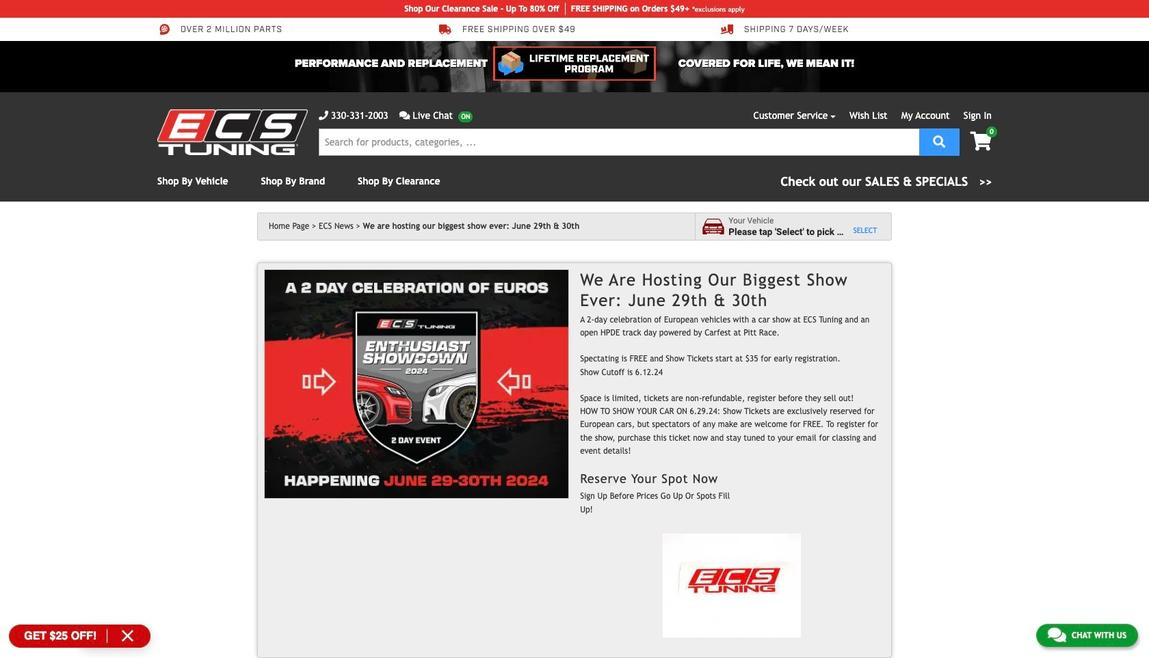 Task type: locate. For each thing, give the bounding box(es) containing it.
ecs tuning image
[[157, 109, 308, 155]]

comments image
[[1048, 627, 1067, 644]]

comments image
[[399, 111, 410, 120]]

Search text field
[[319, 129, 920, 156]]

phone image
[[319, 111, 328, 120]]

search image
[[934, 135, 946, 147]]



Task type: vqa. For each thing, say whether or not it's contained in the screenshot.
rightmost "comments" Image
yes



Task type: describe. For each thing, give the bounding box(es) containing it.
lifetime replacement program banner image
[[493, 47, 656, 81]]

shopping cart image
[[971, 132, 992, 151]]



